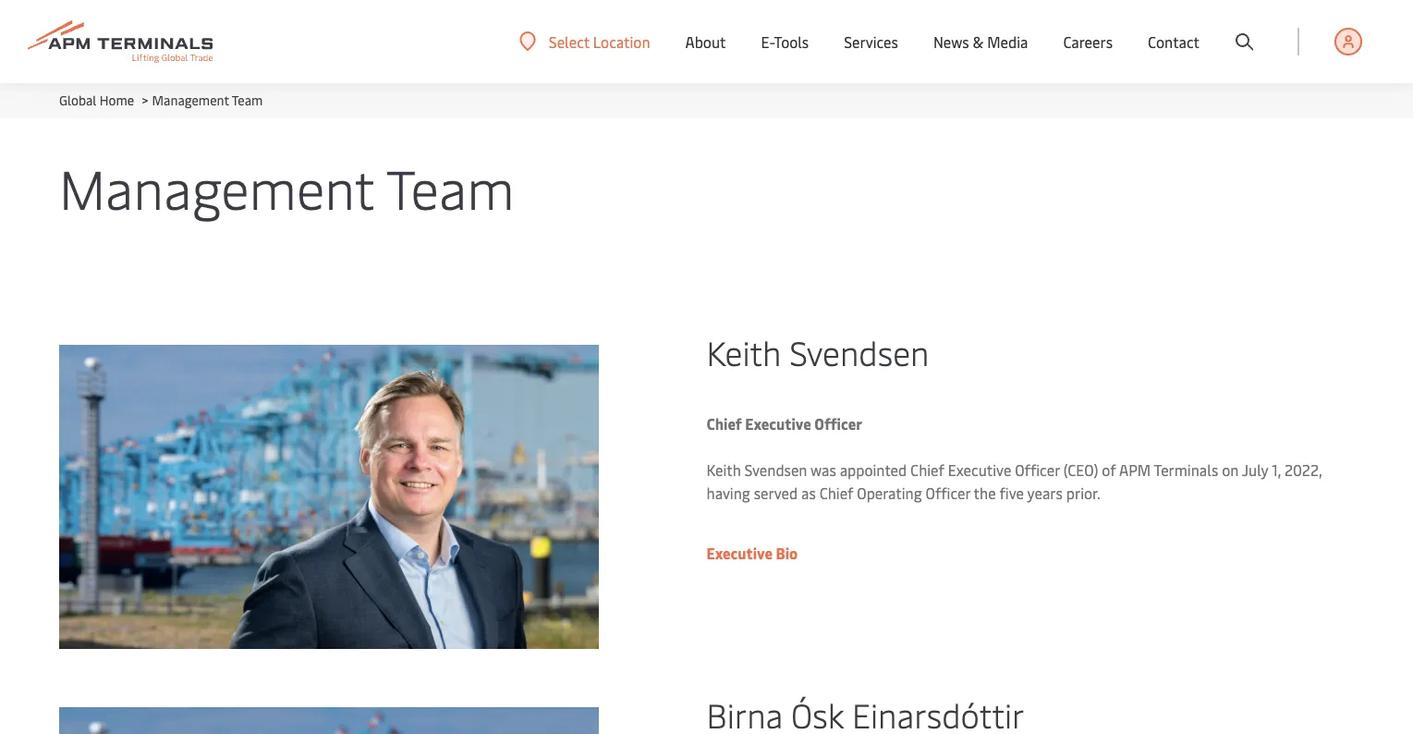 Task type: vqa. For each thing, say whether or not it's contained in the screenshot.
For in the left top of the page
no



Task type: locate. For each thing, give the bounding box(es) containing it.
svendsen
[[790, 330, 930, 375], [745, 460, 808, 480]]

keith up having in the bottom of the page
[[707, 460, 741, 480]]

1 vertical spatial keith
[[707, 460, 741, 480]]

1 keith from the top
[[707, 330, 782, 375]]

2 vertical spatial chief
[[820, 483, 854, 503]]

appointed
[[840, 460, 907, 480]]

executive
[[746, 414, 812, 434], [949, 460, 1012, 480], [707, 543, 773, 563]]

0 vertical spatial officer
[[815, 414, 863, 434]]

keith svendsen
[[707, 330, 930, 375]]

keith up chief executive officer
[[707, 330, 782, 375]]

news
[[934, 32, 970, 52]]

chief down was
[[820, 483, 854, 503]]

contact button
[[1149, 0, 1200, 83]]

0 vertical spatial svendsen
[[790, 330, 930, 375]]

select
[[549, 31, 590, 51]]

e-
[[761, 32, 775, 52]]

chief executive officer
[[707, 414, 863, 434]]

team
[[232, 91, 263, 109], [386, 150, 515, 223]]

prior.
[[1067, 483, 1101, 503]]

officer left "the"
[[926, 483, 971, 503]]

svendsen inside keith svendsen was appointed chief executive officer (ceo) of apm terminals on july 1, 2022, having served as chief operating officer the five years prior.
[[745, 460, 808, 480]]

1,
[[1273, 460, 1282, 480]]

five
[[1000, 483, 1025, 503]]

2 vertical spatial officer
[[926, 483, 971, 503]]

2022,
[[1285, 460, 1323, 480]]

news & media button
[[934, 0, 1029, 83]]

1 vertical spatial officer
[[1016, 460, 1060, 480]]

2 horizontal spatial officer
[[1016, 460, 1060, 480]]

careers button
[[1064, 0, 1113, 83]]

services
[[845, 32, 899, 52]]

chief up operating
[[911, 460, 945, 480]]

0 vertical spatial keith
[[707, 330, 782, 375]]

>
[[142, 91, 148, 109]]

having
[[707, 483, 751, 503]]

global home link
[[59, 91, 134, 109]]

2 horizontal spatial chief
[[911, 460, 945, 480]]

2 keith from the top
[[707, 460, 741, 480]]

officer
[[815, 414, 863, 434], [1016, 460, 1060, 480], [926, 483, 971, 503]]

news & media
[[934, 32, 1029, 52]]

1 vertical spatial team
[[386, 150, 515, 223]]

executive up "the"
[[949, 460, 1012, 480]]

0 vertical spatial team
[[232, 91, 263, 109]]

media
[[988, 32, 1029, 52]]

was
[[811, 460, 837, 480]]

2 vertical spatial executive
[[707, 543, 773, 563]]

tools
[[775, 32, 809, 52]]

executive up was
[[746, 414, 812, 434]]

1 vertical spatial svendsen
[[745, 460, 808, 480]]

0 vertical spatial executive
[[746, 414, 812, 434]]

0 horizontal spatial chief
[[707, 414, 742, 434]]

chief up having in the bottom of the page
[[707, 414, 742, 434]]

1 horizontal spatial chief
[[820, 483, 854, 503]]

the
[[974, 483, 996, 503]]

chief
[[707, 414, 742, 434], [911, 460, 945, 480], [820, 483, 854, 503]]

keith for keith svendsen was appointed chief executive officer (ceo) of apm terminals on july 1, 2022, having served as chief operating officer the five years prior.
[[707, 460, 741, 480]]

1 vertical spatial management
[[59, 150, 374, 223]]

keith svendsen image
[[59, 345, 599, 649]]

0 horizontal spatial team
[[232, 91, 263, 109]]

1 vertical spatial executive
[[949, 460, 1012, 480]]

executive bio
[[707, 543, 798, 563]]

careers
[[1064, 32, 1113, 52]]

keith inside keith svendsen was appointed chief executive officer (ceo) of apm terminals on july 1, 2022, having served as chief operating officer the five years prior.
[[707, 460, 741, 480]]

e-tools
[[761, 32, 809, 52]]

july
[[1243, 460, 1269, 480]]

management
[[152, 91, 229, 109], [59, 150, 374, 223]]

executive left bio
[[707, 543, 773, 563]]

officer up was
[[815, 414, 863, 434]]

on
[[1223, 460, 1239, 480]]

officer up years
[[1016, 460, 1060, 480]]

1 horizontal spatial officer
[[926, 483, 971, 503]]

executive bio link
[[707, 543, 798, 563]]

1 vertical spatial chief
[[911, 460, 945, 480]]

keith
[[707, 330, 782, 375], [707, 460, 741, 480]]



Task type: describe. For each thing, give the bounding box(es) containing it.
0 vertical spatial management
[[152, 91, 229, 109]]

location
[[594, 31, 651, 51]]

global
[[59, 91, 96, 109]]

select location
[[549, 31, 651, 51]]

services button
[[845, 0, 899, 83]]

about
[[686, 32, 726, 52]]

svendsen for keith svendsen
[[790, 330, 930, 375]]

select location button
[[520, 31, 651, 52]]

of
[[1103, 460, 1117, 480]]

0 horizontal spatial officer
[[815, 414, 863, 434]]

bio
[[776, 543, 798, 563]]

1 horizontal spatial team
[[386, 150, 515, 223]]

contact
[[1149, 32, 1200, 52]]

home
[[100, 91, 134, 109]]

e-tools button
[[761, 0, 809, 83]]

birna image
[[59, 707, 599, 734]]

as
[[802, 483, 816, 503]]

about button
[[686, 0, 726, 83]]

served
[[754, 483, 798, 503]]

apm
[[1120, 460, 1151, 480]]

operating
[[857, 483, 923, 503]]

executive inside keith svendsen was appointed chief executive officer (ceo) of apm terminals on july 1, 2022, having served as chief operating officer the five years prior.
[[949, 460, 1012, 480]]

0 vertical spatial chief
[[707, 414, 742, 434]]

&
[[973, 32, 984, 52]]

terminals
[[1155, 460, 1219, 480]]

management team
[[59, 150, 515, 223]]

years
[[1028, 483, 1063, 503]]

keith svendsen was appointed chief executive officer (ceo) of apm terminals on july 1, 2022, having served as chief operating officer the five years prior.
[[707, 460, 1323, 503]]

svendsen for keith svendsen was appointed chief executive officer (ceo) of apm terminals on july 1, 2022, having served as chief operating officer the five years prior.
[[745, 460, 808, 480]]

(ceo)
[[1064, 460, 1099, 480]]

keith for keith svendsen
[[707, 330, 782, 375]]

global home > management team
[[59, 91, 263, 109]]



